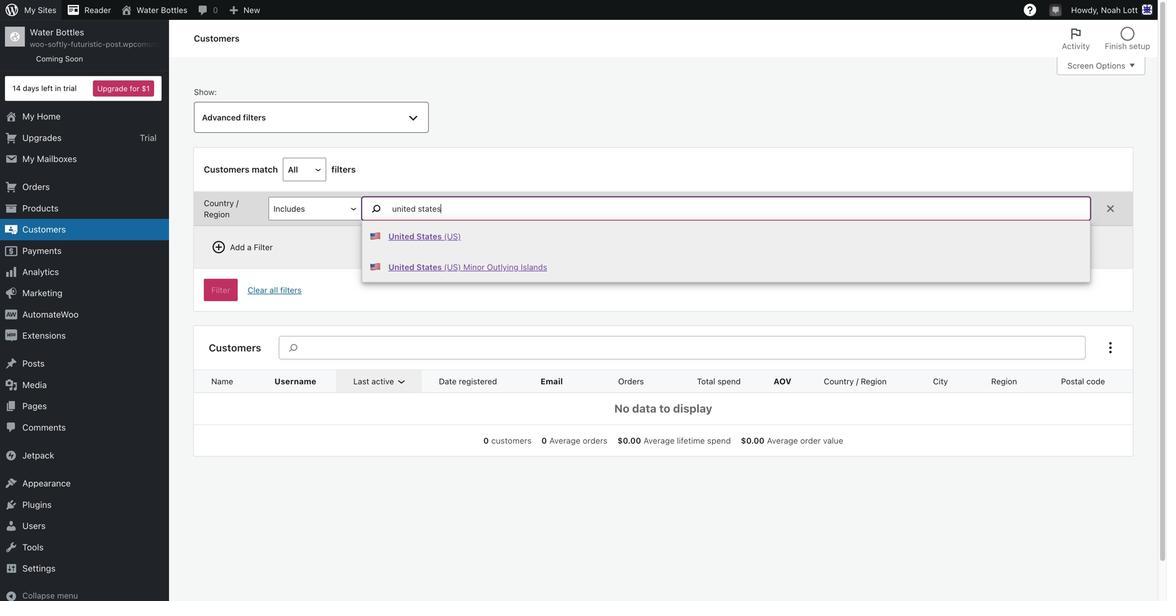 Task type: locate. For each thing, give the bounding box(es) containing it.
1 vertical spatial filter
[[211, 286, 230, 295]]

united
[[389, 232, 415, 241], [389, 263, 415, 272]]

notification image
[[1051, 4, 1061, 14]]

1 average from the left
[[550, 436, 581, 446]]

products
[[22, 203, 59, 214]]

0 horizontal spatial orders
[[22, 182, 50, 192]]

active
[[372, 377, 394, 387]]

trial
[[63, 84, 77, 93]]

activity button
[[1055, 20, 1098, 57]]

finish setup
[[1106, 41, 1151, 51]]

0 inside toolbar navigation
[[213, 5, 218, 15]]

bottles up softly-
[[56, 27, 84, 37]]

1 vertical spatial /
[[857, 377, 859, 387]]

1 (us) from the top
[[444, 232, 461, 241]]

clear all filters link
[[248, 286, 302, 295]]

filters
[[243, 113, 266, 122], [332, 165, 356, 175], [280, 286, 302, 295]]

average left lifetime
[[644, 436, 675, 446]]

spend right total
[[718, 377, 741, 387]]

filter right a
[[254, 243, 273, 252]]

lifetime
[[677, 436, 705, 446]]

1 states from the top
[[417, 232, 442, 241]]

0 horizontal spatial filters
[[243, 113, 266, 122]]

1 vertical spatial orders
[[619, 377, 644, 387]]

show
[[194, 87, 215, 97]]

$0.00 average lifetime spend
[[618, 436, 731, 446]]

all
[[270, 286, 278, 295]]

1 horizontal spatial bottles
[[161, 5, 188, 15]]

options
[[1097, 61, 1126, 70]]

country down customers match
[[204, 199, 234, 208]]

customers
[[194, 33, 240, 43], [204, 165, 250, 175], [22, 225, 66, 235], [209, 342, 261, 354]]

1 vertical spatial filters
[[332, 165, 356, 175]]

0 right customers
[[542, 436, 547, 446]]

2 average from the left
[[644, 436, 675, 446]]

2 (us) from the top
[[444, 263, 461, 272]]

futuristic-
[[71, 40, 106, 49]]

0 link
[[193, 0, 223, 20]]

coming
[[36, 54, 63, 63]]

advanced
[[202, 113, 241, 122]]

match
[[252, 165, 278, 175]]

states
[[417, 232, 442, 241], [417, 263, 442, 272]]

bottles for water bottles woo-softly-futuristic-post.wpcomstaging.com coming soon
[[56, 27, 84, 37]]

marketing
[[22, 288, 62, 299]]

states up 'united states (us) minor outlying islands' element
[[417, 232, 442, 241]]

1 vertical spatial country / region
[[824, 377, 887, 387]]

united states (us) minor outlying islands
[[389, 263, 548, 272]]

plugins link
[[0, 495, 169, 516]]

1 horizontal spatial filter
[[254, 243, 273, 252]]

0 vertical spatial orders
[[22, 182, 50, 192]]

0 horizontal spatial filter
[[211, 286, 230, 295]]

0 horizontal spatial bottles
[[56, 27, 84, 37]]

products link
[[0, 198, 169, 219]]

water inside "water bottles woo-softly-futuristic-post.wpcomstaging.com coming soon"
[[30, 27, 54, 37]]

$0.00 for $0.00 average order value
[[741, 436, 765, 446]]

14
[[12, 84, 21, 93]]

posts link
[[0, 354, 169, 375]]

settings link
[[0, 559, 169, 580]]

0 horizontal spatial average
[[550, 436, 581, 446]]

list box containing 🇺🇸
[[362, 221, 1091, 283]]

1 vertical spatial (us)
[[444, 263, 461, 272]]

customers up name button
[[209, 342, 261, 354]]

pages link
[[0, 396, 169, 417]]

customers match
[[204, 165, 278, 175]]

2 vertical spatial filters
[[280, 286, 302, 295]]

media link
[[0, 375, 169, 396]]

united states (us)
[[389, 232, 461, 241]]

1 vertical spatial spend
[[708, 436, 731, 446]]

bottles inside the water bottles link
[[161, 5, 188, 15]]

0 vertical spatial (us)
[[444, 232, 461, 241]]

2 united from the top
[[389, 263, 415, 272]]

2 horizontal spatial average
[[768, 436, 799, 446]]

bottles
[[161, 5, 188, 15], [56, 27, 84, 37]]

date registered button
[[432, 371, 520, 393]]

1 horizontal spatial country / region
[[824, 377, 887, 387]]

bottles left 0 link
[[161, 5, 188, 15]]

0 horizontal spatial country / region
[[204, 199, 239, 219]]

softly-
[[48, 40, 71, 49]]

0 vertical spatial country / region
[[204, 199, 239, 219]]

customers link
[[0, 219, 169, 241]]

country / region inside button
[[824, 377, 887, 387]]

states for 🇺🇸
[[417, 232, 442, 241]]

automatewoo link
[[0, 304, 169, 326]]

add a filter button
[[204, 236, 280, 259]]

1 horizontal spatial /
[[857, 377, 859, 387]]

1 horizontal spatial water
[[137, 5, 159, 15]]

customers up payments
[[22, 225, 66, 235]]

$0.00 left order
[[741, 436, 765, 446]]

0 horizontal spatial country
[[204, 199, 234, 208]]

users link
[[0, 516, 169, 537]]

0 horizontal spatial /
[[236, 199, 239, 208]]

filter left clear
[[211, 286, 230, 295]]

home
[[37, 111, 61, 122]]

customers inside main menu navigation
[[22, 225, 66, 235]]

filter inside dropdown button
[[254, 243, 273, 252]]

section
[[479, 436, 849, 447]]

1 vertical spatial bottles
[[56, 27, 84, 37]]

average for average lifetime spend
[[644, 436, 675, 446]]

clear all filters
[[248, 286, 302, 295]]

post.wpcomstaging.com
[[106, 40, 191, 49]]

my
[[24, 5, 36, 15], [22, 111, 35, 122], [22, 154, 35, 164]]

my left "home"
[[22, 111, 35, 122]]

0 vertical spatial filter
[[254, 243, 273, 252]]

orders inside orders button
[[619, 377, 644, 387]]

orders up no
[[619, 377, 644, 387]]

1 vertical spatial water
[[30, 27, 54, 37]]

water up woo-
[[30, 27, 54, 37]]

last active button
[[346, 371, 417, 393]]

my home link
[[0, 106, 169, 127]]

my home
[[22, 111, 61, 122]]

average left order
[[768, 436, 799, 446]]

0 left new link
[[213, 5, 218, 15]]

2 states from the top
[[417, 263, 442, 272]]

average
[[550, 436, 581, 446], [644, 436, 675, 446], [768, 436, 799, 446]]

1 horizontal spatial 0
[[484, 436, 489, 446]]

new
[[244, 5, 260, 15]]

orders up products
[[22, 182, 50, 192]]

1 vertical spatial united
[[389, 263, 415, 272]]

add a filter
[[230, 243, 273, 252]]

average left orders
[[550, 436, 581, 446]]

(us) left minor
[[444, 263, 461, 272]]

/ inside button
[[857, 377, 859, 387]]

country / region button
[[817, 371, 910, 393]]

1 $0.00 from the left
[[618, 436, 642, 446]]

1 united from the top
[[389, 232, 415, 241]]

1 horizontal spatial $0.00
[[741, 436, 765, 446]]

filters right all
[[280, 286, 302, 295]]

0 vertical spatial water
[[137, 5, 159, 15]]

2 vertical spatial my
[[22, 154, 35, 164]]

new link
[[223, 0, 265, 20]]

tab list
[[1055, 20, 1158, 57]]

united states (us) minor outlying islands element
[[389, 263, 548, 272]]

sites
[[38, 5, 56, 15]]

states down united states (us) element on the left of page
[[417, 263, 442, 272]]

country right aov
[[824, 377, 854, 387]]

my inside toolbar navigation
[[24, 5, 36, 15]]

(us) up 'united states (us) minor outlying islands' element
[[444, 232, 461, 241]]

settings
[[22, 564, 56, 574]]

section containing 0
[[479, 436, 849, 447]]

last
[[353, 377, 369, 387]]

0 vertical spatial states
[[417, 232, 442, 241]]

1 horizontal spatial region
[[861, 377, 887, 387]]

united right 🇺🇸
[[389, 232, 415, 241]]

islands
[[521, 263, 548, 272]]

🇺🇸
[[370, 230, 381, 243]]

menu
[[57, 592, 78, 601]]

$0.00 average order value
[[741, 436, 844, 446]]

0 vertical spatial bottles
[[161, 5, 188, 15]]

1 horizontal spatial orders
[[619, 377, 644, 387]]

for
[[130, 84, 140, 93]]

1 horizontal spatial country
[[824, 377, 854, 387]]

0 left customers
[[484, 436, 489, 446]]

0 vertical spatial my
[[24, 5, 36, 15]]

0 horizontal spatial $0.00
[[618, 436, 642, 446]]

water up post.wpcomstaging.com
[[137, 5, 159, 15]]

1 vertical spatial country
[[824, 377, 854, 387]]

automatewoo
[[22, 310, 79, 320]]

2 horizontal spatial filters
[[332, 165, 356, 175]]

my left sites
[[24, 5, 36, 15]]

water inside toolbar navigation
[[137, 5, 159, 15]]

noah
[[1102, 5, 1122, 15]]

$0.00 down no
[[618, 436, 642, 446]]

2 horizontal spatial 0
[[542, 436, 547, 446]]

my mailboxes link
[[0, 149, 169, 170]]

toolbar navigation
[[0, 0, 1158, 22]]

0 vertical spatial spend
[[718, 377, 741, 387]]

customers
[[492, 436, 532, 446]]

advanced filters
[[202, 113, 266, 122]]

filters right advanced
[[243, 113, 266, 122]]

spend
[[718, 377, 741, 387], [708, 436, 731, 446]]

0 vertical spatial united
[[389, 232, 415, 241]]

mailboxes
[[37, 154, 77, 164]]

city
[[934, 377, 949, 387]]

lott
[[1124, 5, 1139, 15]]

pages
[[22, 401, 47, 412]]

0 horizontal spatial 0
[[213, 5, 218, 15]]

filters inside dropdown button
[[243, 113, 266, 122]]

0 customers
[[484, 436, 532, 446]]

0 vertical spatial filters
[[243, 113, 266, 122]]

water bottles
[[137, 5, 188, 15]]

marketing link
[[0, 283, 169, 304]]

3 average from the left
[[768, 436, 799, 446]]

water for water bottles
[[137, 5, 159, 15]]

states for 🇺🇲
[[417, 263, 442, 272]]

my for my sites
[[24, 5, 36, 15]]

my for my home
[[22, 111, 35, 122]]

2 $0.00 from the left
[[741, 436, 765, 446]]

water bottles woo-softly-futuristic-post.wpcomstaging.com coming soon
[[30, 27, 191, 63]]

spend right lifetime
[[708, 436, 731, 446]]

filters down 'advanced filters' dropdown button
[[332, 165, 356, 175]]

1 horizontal spatial average
[[644, 436, 675, 446]]

list box
[[362, 221, 1091, 283]]

comments
[[22, 423, 66, 433]]

last active
[[353, 377, 394, 387]]

payments link
[[0, 241, 169, 262]]

0 average orders
[[542, 436, 608, 446]]

my down upgrades
[[22, 154, 35, 164]]

united right 🇺🇲 at the top of page
[[389, 263, 415, 272]]

0 horizontal spatial water
[[30, 27, 54, 37]]

value
[[824, 436, 844, 446]]

average for average order value
[[768, 436, 799, 446]]

0 vertical spatial country
[[204, 199, 234, 208]]

1 vertical spatial states
[[417, 263, 442, 272]]

my sites link
[[0, 0, 61, 20]]

bottles inside "water bottles woo-softly-futuristic-post.wpcomstaging.com coming soon"
[[56, 27, 84, 37]]

1 vertical spatial my
[[22, 111, 35, 122]]



Task type: vqa. For each thing, say whether or not it's contained in the screenshot.
top Bottles
yes



Task type: describe. For each thing, give the bounding box(es) containing it.
media
[[22, 380, 47, 390]]

soon
[[65, 54, 83, 63]]

date registered
[[439, 377, 497, 387]]

orders button
[[586, 371, 659, 393]]

spend inside button
[[718, 377, 741, 387]]

main menu navigation
[[0, 20, 191, 602]]

🇺🇲
[[370, 261, 381, 274]]

analytics
[[22, 267, 59, 277]]

to
[[660, 402, 671, 416]]

orders inside orders link
[[22, 182, 50, 192]]

payments
[[22, 246, 62, 256]]

name button
[[204, 371, 256, 393]]

screen options button
[[1058, 57, 1146, 75]]

filter button
[[204, 279, 238, 302]]

in
[[55, 84, 61, 93]]

united for 🇺🇲
[[389, 263, 415, 272]]

postal code
[[1062, 377, 1106, 387]]

registered
[[459, 377, 497, 387]]

appearance link
[[0, 474, 169, 495]]

postal code button
[[1054, 371, 1128, 393]]

choose which values to display image
[[1104, 341, 1119, 356]]

$0.00 for $0.00 average lifetime spend
[[618, 436, 642, 446]]

customers left match
[[204, 165, 250, 175]]

outlying
[[487, 263, 519, 272]]

customers down 0 link
[[194, 33, 240, 43]]

water for water bottles woo-softly-futuristic-post.wpcomstaging.com coming soon
[[30, 27, 54, 37]]

united states (us) element
[[389, 232, 461, 241]]

woo-
[[30, 40, 48, 49]]

trial
[[140, 133, 157, 143]]

0 horizontal spatial region
[[204, 210, 230, 219]]

collapse
[[22, 592, 55, 601]]

tab list containing activity
[[1055, 20, 1158, 57]]

comments link
[[0, 417, 169, 439]]

(us) for 🇺🇸
[[444, 232, 461, 241]]

collapse menu button
[[0, 587, 169, 602]]

water bottles link
[[116, 0, 193, 20]]

tools link
[[0, 537, 169, 559]]

country inside country / region
[[204, 199, 234, 208]]

my for my mailboxes
[[22, 154, 35, 164]]

region button
[[984, 371, 1040, 393]]

show :
[[194, 87, 217, 97]]

setup
[[1130, 41, 1151, 51]]

2 horizontal spatial region
[[992, 377, 1018, 387]]

united for 🇺🇸
[[389, 232, 415, 241]]

date
[[439, 377, 457, 387]]

bottles for water bottles
[[161, 5, 188, 15]]

$1
[[142, 84, 150, 93]]

0 for 0 average orders
[[542, 436, 547, 446]]

my sites
[[24, 5, 56, 15]]

advanced filters button
[[194, 102, 429, 133]]

orders link
[[0, 177, 169, 198]]

remove country / region filter image
[[1104, 202, 1119, 217]]

screen
[[1068, 61, 1094, 70]]

tools
[[22, 543, 44, 553]]

code
[[1087, 377, 1106, 387]]

extensions
[[22, 331, 66, 341]]

left
[[41, 84, 53, 93]]

0 vertical spatial /
[[236, 199, 239, 208]]

howdy, noah lott
[[1072, 5, 1139, 15]]

Search text field
[[385, 202, 1089, 217]]

finish setup button
[[1098, 20, 1158, 57]]

0 for 0
[[213, 5, 218, 15]]

collapse menu
[[22, 592, 78, 601]]

1 horizontal spatial filters
[[280, 286, 302, 295]]

upgrades
[[22, 133, 62, 143]]

display
[[674, 402, 713, 416]]

aov
[[774, 377, 792, 387]]

analytics link
[[0, 262, 169, 283]]

reader link
[[61, 0, 116, 20]]

add
[[230, 243, 245, 252]]

total spend button
[[665, 371, 756, 393]]

postal
[[1062, 377, 1085, 387]]

:
[[215, 87, 217, 97]]

appearance
[[22, 479, 71, 489]]

0 for 0 customers
[[484, 436, 489, 446]]

howdy,
[[1072, 5, 1099, 15]]

clear
[[248, 286, 268, 295]]

country inside button
[[824, 377, 854, 387]]

filter inside button
[[211, 286, 230, 295]]

activity
[[1063, 41, 1091, 51]]

average for average orders
[[550, 436, 581, 446]]

reader
[[84, 5, 111, 15]]

finish
[[1106, 41, 1128, 51]]

total
[[697, 377, 716, 387]]

orders
[[583, 436, 608, 446]]

(us) for 🇺🇲
[[444, 263, 461, 272]]

minor
[[464, 263, 485, 272]]

data
[[633, 402, 657, 416]]

jetpack link
[[0, 446, 169, 467]]

days
[[23, 84, 39, 93]]

upgrade for $1 button
[[93, 81, 154, 97]]

upgrade for $1
[[97, 84, 150, 93]]



